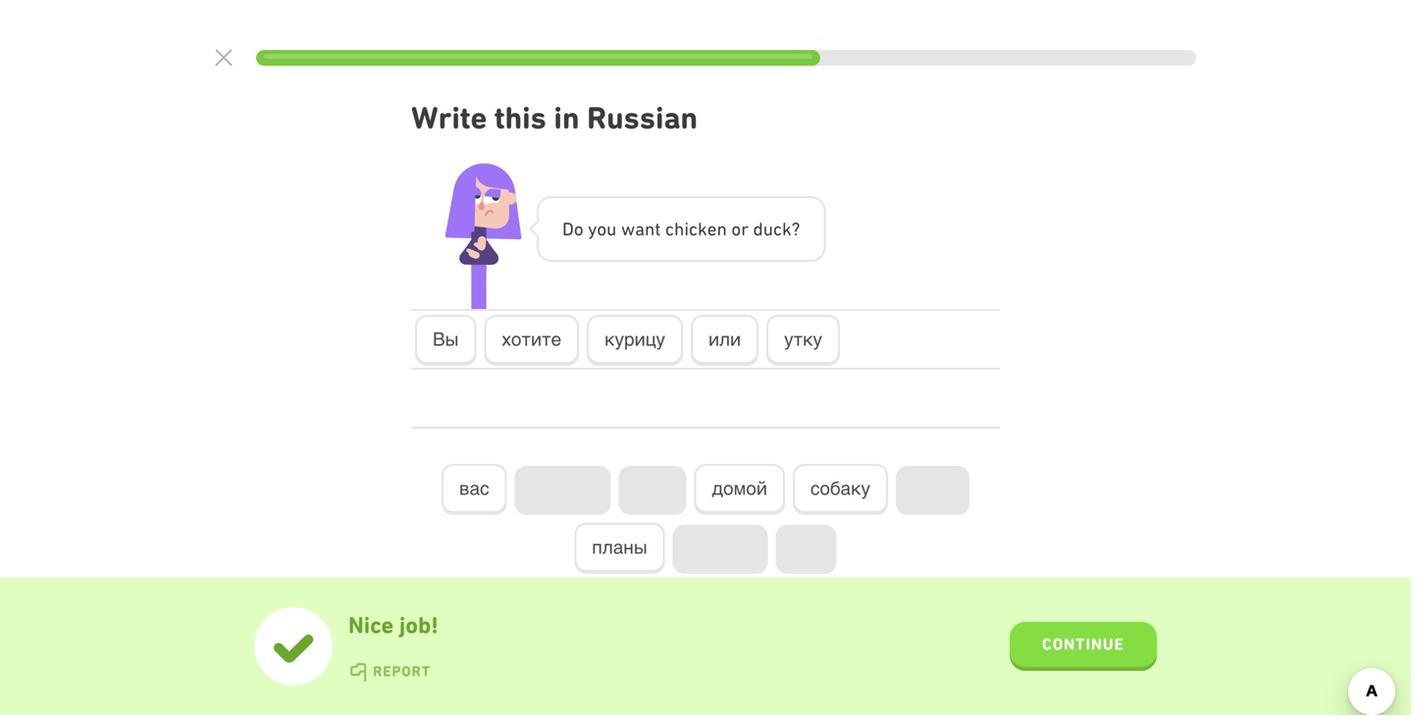 Task type: vqa. For each thing, say whether or not it's contained in the screenshot.
1
no



Task type: locate. For each thing, give the bounding box(es) containing it.
1 o from the left
[[574, 218, 584, 240]]

job!
[[399, 612, 439, 640]]

o
[[574, 218, 584, 240], [597, 218, 607, 240], [732, 218, 741, 240]]

y
[[588, 218, 597, 240]]

n right w on the top left
[[645, 218, 655, 240]]

0 horizontal spatial n
[[645, 218, 655, 240]]

собаку
[[811, 478, 871, 499]]

3 c from the left
[[774, 218, 782, 240]]

n left the r
[[717, 218, 727, 240]]

2 c from the left
[[689, 218, 698, 240]]

n
[[645, 218, 655, 240], [717, 218, 727, 240]]

2 k from the left
[[782, 218, 792, 240]]

write this in russian
[[411, 100, 698, 136]]

i
[[685, 218, 689, 240]]

c left ?
[[774, 218, 782, 240]]

u
[[607, 218, 617, 240], [764, 218, 774, 240]]

планы button
[[575, 523, 665, 574]]

c right h
[[689, 218, 698, 240]]

0 horizontal spatial k
[[698, 218, 708, 240]]

или button
[[691, 315, 759, 366]]

0 horizontal spatial c
[[666, 218, 674, 240]]

0 horizontal spatial o
[[574, 218, 584, 240]]

o left the d
[[732, 218, 741, 240]]

c
[[666, 218, 674, 240], [689, 218, 698, 240], [774, 218, 782, 240]]

2 horizontal spatial c
[[774, 218, 782, 240]]

1 n from the left
[[645, 218, 655, 240]]

continue button
[[1010, 622, 1158, 672]]

2 o from the left
[[597, 218, 607, 240]]

a
[[635, 218, 645, 240]]

1 horizontal spatial n
[[717, 218, 727, 240]]

u right the r
[[764, 218, 774, 240]]

k right i
[[698, 218, 708, 240]]

this
[[495, 100, 547, 136]]

1 horizontal spatial o
[[597, 218, 607, 240]]

nice job!
[[349, 612, 439, 640]]

o left w on the top left
[[597, 218, 607, 240]]

in
[[554, 100, 580, 136]]

0 horizontal spatial u
[[607, 218, 617, 240]]

o left the y
[[574, 218, 584, 240]]

вас
[[460, 478, 489, 499]]

k
[[698, 218, 708, 240], [782, 218, 792, 240]]

1 horizontal spatial k
[[782, 218, 792, 240]]

1 horizontal spatial c
[[689, 218, 698, 240]]

1 horizontal spatial u
[[764, 218, 774, 240]]

домой button
[[695, 464, 785, 515]]

k right the d
[[782, 218, 792, 240]]

d
[[563, 218, 574, 240]]

c h i c k e n
[[666, 218, 727, 240]]

2 horizontal spatial o
[[732, 218, 741, 240]]

2 u from the left
[[764, 218, 774, 240]]

c right t on the top left of page
[[666, 218, 674, 240]]

o for y
[[597, 218, 607, 240]]

u left w on the top left
[[607, 218, 617, 240]]

report button
[[349, 663, 431, 683]]

1 c from the left
[[666, 218, 674, 240]]

1 k from the left
[[698, 218, 708, 240]]

progress bar
[[256, 50, 1197, 66]]



Task type: describe. For each thing, give the bounding box(es) containing it.
утку button
[[767, 315, 840, 366]]

домой
[[712, 478, 768, 499]]

continue
[[1043, 635, 1125, 654]]

курицу button
[[587, 315, 683, 366]]

r
[[741, 218, 749, 240]]

3 o from the left
[[732, 218, 741, 240]]

o r d u c k ?
[[732, 218, 801, 240]]

w
[[621, 218, 635, 240]]

1 u from the left
[[607, 218, 617, 240]]

утку
[[785, 329, 823, 350]]

russian
[[587, 100, 698, 136]]

хотите
[[502, 329, 562, 350]]

d o
[[563, 218, 584, 240]]

2 n from the left
[[717, 218, 727, 240]]

h
[[674, 218, 685, 240]]

вы
[[433, 329, 459, 350]]

планы
[[592, 537, 648, 558]]

e
[[708, 218, 717, 240]]

nice
[[349, 612, 394, 640]]

t
[[655, 218, 661, 240]]

y o u w a n t
[[588, 218, 661, 240]]

или
[[709, 329, 741, 350]]

o for d
[[574, 218, 584, 240]]

собаку button
[[793, 464, 889, 515]]

d
[[754, 218, 764, 240]]

хотите button
[[484, 315, 579, 366]]

write
[[411, 100, 487, 136]]

вас button
[[442, 464, 507, 515]]

вы button
[[415, 315, 477, 366]]

курицу
[[605, 329, 666, 350]]

?
[[792, 218, 801, 240]]

report
[[373, 663, 431, 680]]



